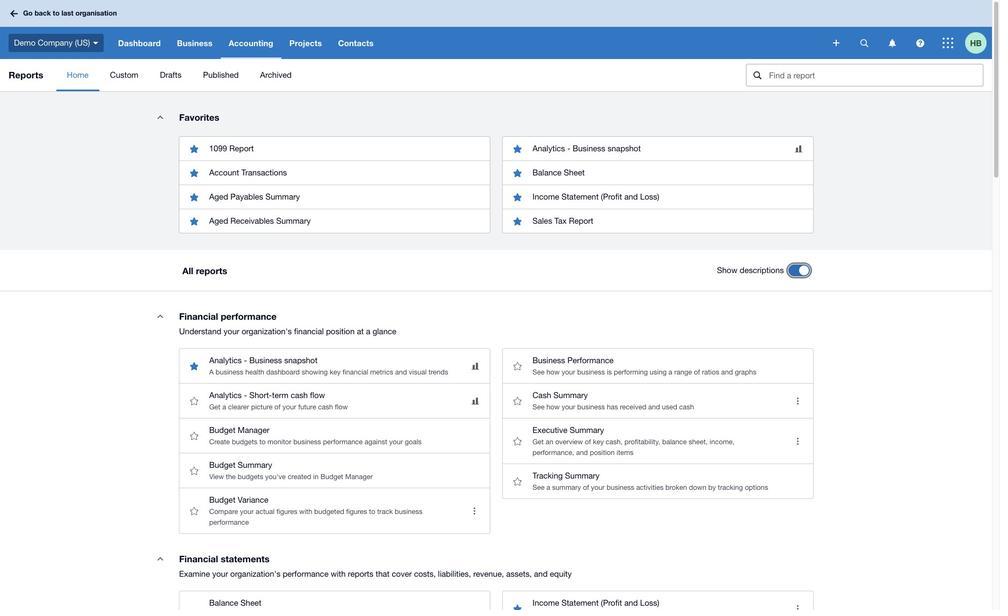 Task type: locate. For each thing, give the bounding box(es) containing it.
with for variance
[[299, 508, 312, 516]]

0 vertical spatial income
[[532, 192, 559, 201]]

is
[[607, 368, 612, 376]]

favorite image for budget
[[183, 501, 205, 522]]

flow right the future
[[335, 403, 348, 411]]

2 horizontal spatial to
[[369, 508, 375, 516]]

0 vertical spatial key
[[330, 368, 341, 376]]

1 vertical spatial financial
[[343, 368, 368, 376]]

figures right the actual
[[276, 508, 297, 516]]

remove favorite image inside the income statement (profit and loss) link
[[507, 186, 528, 208]]

flow
[[310, 391, 325, 400], [335, 403, 348, 411]]

0 vertical spatial expand report group image
[[150, 306, 171, 327]]

1 horizontal spatial get
[[532, 438, 544, 446]]

more options image
[[787, 431, 809, 452], [464, 501, 485, 522]]

see inside tracking summary see a summary of your business activities broken down by tracking options
[[532, 484, 545, 492]]

remove favorite image inside "aged payables summary" link
[[183, 186, 205, 208]]

expand report group image left 'understand'
[[150, 306, 171, 327]]

your right examine
[[212, 570, 228, 579]]

financial inside the 'financial performance understand your organization's financial position at a glance'
[[294, 327, 324, 336]]

1 financial from the top
[[179, 311, 218, 322]]

position inside the 'financial performance understand your organization's financial position at a glance'
[[326, 327, 355, 336]]

1 vertical spatial position
[[590, 449, 615, 457]]

summary for executive summary
[[570, 426, 604, 435]]

0 horizontal spatial financial
[[294, 327, 324, 336]]

1 vertical spatial organization's
[[230, 570, 280, 579]]

organization's up health
[[242, 327, 292, 336]]

1 vertical spatial more information about analytics - business snapshot image
[[471, 363, 479, 370]]

your inside the 'financial performance understand your organization's financial position at a glance'
[[224, 327, 239, 336]]

- for analytics - business snapshot a business health dashboard showing key financial metrics and visual trends
[[244, 356, 247, 365]]

1 vertical spatial statement
[[561, 599, 599, 608]]

all reports
[[182, 265, 227, 276]]

loss)
[[640, 192, 659, 201], [640, 599, 659, 608]]

summary down transactions
[[265, 192, 300, 201]]

1 vertical spatial sheet
[[241, 599, 261, 608]]

income statement (profit and loss) down "equity" in the bottom right of the page
[[532, 599, 659, 608]]

overview
[[555, 438, 583, 446]]

0 vertical spatial analytics
[[532, 144, 565, 153]]

0 horizontal spatial report
[[229, 144, 254, 153]]

manager
[[238, 426, 269, 435], [345, 473, 373, 481]]

1 vertical spatial reports
[[348, 570, 373, 579]]

all
[[182, 265, 193, 276]]

see inside cash summary see how your business has received and used cash
[[532, 403, 545, 411]]

2 vertical spatial to
[[369, 508, 375, 516]]

summary right the cash on the bottom of the page
[[553, 391, 588, 400]]

statement down "equity" in the bottom right of the page
[[561, 599, 599, 608]]

2 vertical spatial -
[[244, 391, 247, 400]]

published link
[[192, 59, 249, 91]]

of inside business performance see how your business is performing using a range of ratios and graphs
[[694, 368, 700, 376]]

figures
[[276, 508, 297, 516], [346, 508, 367, 516]]

0 horizontal spatial get
[[209, 403, 220, 411]]

0 vertical spatial position
[[326, 327, 355, 336]]

snapshot for analytics - business snapshot
[[608, 144, 641, 153]]

with inside budget variance compare your actual figures with budgeted figures to track business performance
[[299, 508, 312, 516]]

dashboard
[[118, 38, 161, 48]]

- inside analytics - short-term cash flow get a clearer picture of your future cash flow
[[244, 391, 247, 400]]

cash right the used
[[679, 403, 694, 411]]

favorite image for analytics - short-term cash flow
[[183, 390, 205, 412]]

aged down account
[[209, 192, 228, 201]]

2 vertical spatial analytics
[[209, 391, 242, 400]]

summary up overview
[[570, 426, 604, 435]]

how up the cash on the bottom of the page
[[546, 368, 560, 376]]

budgets right create
[[232, 438, 257, 446]]

short-
[[249, 391, 272, 400]]

1 horizontal spatial snapshot
[[608, 144, 641, 153]]

2 income statement (profit and loss) link from the top
[[502, 592, 813, 611]]

key right showing
[[330, 368, 341, 376]]

business inside business performance see how your business is performing using a range of ratios and graphs
[[577, 368, 605, 376]]

0 horizontal spatial figures
[[276, 508, 297, 516]]

1 vertical spatial with
[[331, 570, 346, 579]]

1 vertical spatial budgets
[[238, 473, 263, 481]]

aged receivables summary
[[209, 216, 311, 226]]

favorite image
[[507, 390, 528, 412], [507, 471, 528, 492], [183, 501, 205, 522]]

favorite image left the compare
[[183, 501, 205, 522]]

0 vertical spatial income statement (profit and loss)
[[532, 192, 659, 201]]

expand report group image for financial statements
[[150, 548, 171, 570]]

your down term
[[282, 403, 296, 411]]

to left last
[[53, 9, 60, 17]]

2 vertical spatial see
[[532, 484, 545, 492]]

monitor
[[268, 438, 291, 446]]

business inside budget manager create budgets to monitor business performance against your goals
[[293, 438, 321, 446]]

summary for tracking summary
[[565, 472, 600, 481]]

0 vertical spatial favorite image
[[507, 390, 528, 412]]

position
[[326, 327, 355, 336], [590, 449, 615, 457]]

with left 'budgeted'
[[299, 508, 312, 516]]

of down term
[[274, 403, 281, 411]]

1 see from the top
[[532, 368, 545, 376]]

2 vertical spatial favorite image
[[183, 501, 205, 522]]

activities
[[636, 484, 663, 492]]

of
[[694, 368, 700, 376], [274, 403, 281, 411], [585, 438, 591, 446], [583, 484, 589, 492]]

2 more options image from the top
[[787, 598, 809, 611]]

0 vertical spatial balance sheet link
[[502, 161, 813, 185]]

1 horizontal spatial balance
[[532, 168, 562, 177]]

cash
[[291, 391, 308, 400], [318, 403, 333, 411], [679, 403, 694, 411]]

remove favorite image for aged payables summary
[[183, 186, 205, 208]]

sheet,
[[689, 438, 708, 446]]

2 expand report group image from the top
[[150, 548, 171, 570]]

0 horizontal spatial svg image
[[860, 39, 868, 47]]

demo
[[14, 38, 35, 47]]

financial inside financial statements examine your organization's performance with reports that cover costs, liabilities, revenue, assets, and equity
[[179, 554, 218, 565]]

1 horizontal spatial flow
[[335, 403, 348, 411]]

organization's for statements
[[230, 570, 280, 579]]

(profit
[[601, 192, 622, 201], [601, 599, 622, 608]]

your up executive in the right bottom of the page
[[562, 403, 575, 411]]

0 horizontal spatial with
[[299, 508, 312, 516]]

reports left that
[[348, 570, 373, 579]]

0 vertical spatial organization's
[[242, 327, 292, 336]]

sheet down statements at the bottom left of page
[[241, 599, 261, 608]]

1 horizontal spatial with
[[331, 570, 346, 579]]

income statement (profit and loss) link
[[502, 185, 813, 209], [502, 592, 813, 611]]

remove favorite image inside sales tax report link
[[507, 211, 528, 232]]

snapshot
[[608, 144, 641, 153], [284, 356, 318, 365]]

1 vertical spatial favorite image
[[507, 471, 528, 492]]

0 horizontal spatial balance
[[209, 599, 238, 608]]

reports
[[9, 69, 43, 81]]

1 vertical spatial aged
[[209, 216, 228, 226]]

0 vertical spatial get
[[209, 403, 220, 411]]

0 horizontal spatial manager
[[238, 426, 269, 435]]

more options image
[[787, 390, 809, 412], [787, 598, 809, 611]]

1 vertical spatial (profit
[[601, 599, 622, 608]]

of right summary
[[583, 484, 589, 492]]

navigation inside banner
[[110, 27, 825, 59]]

banner containing hb
[[0, 0, 992, 59]]

1 vertical spatial expand report group image
[[150, 548, 171, 570]]

budget inside budget manager create budgets to monitor business performance against your goals
[[209, 426, 235, 435]]

1 horizontal spatial figures
[[346, 508, 367, 516]]

1 vertical spatial financial
[[179, 554, 218, 565]]

statement for first the income statement (profit and loss) link from the top of the page
[[561, 192, 599, 201]]

financial inside the 'financial performance understand your organization's financial position at a glance'
[[179, 311, 218, 322]]

more options image for budget variance
[[464, 501, 485, 522]]

to left track
[[369, 508, 375, 516]]

remove favorite image
[[507, 138, 528, 160], [183, 162, 205, 184], [507, 186, 528, 208], [507, 211, 528, 232]]

svg image left hb
[[943, 38, 953, 48]]

report right 1099
[[229, 144, 254, 153]]

financial performance understand your organization's financial position at a glance
[[179, 311, 396, 336]]

(us)
[[75, 38, 90, 47]]

manager down the against on the bottom left of page
[[345, 473, 373, 481]]

sheet down analytics - business snapshot
[[564, 168, 585, 177]]

remove favorite image inside the income statement (profit and loss) link
[[507, 598, 528, 611]]

budget for budget summary
[[209, 461, 235, 470]]

0 vertical spatial loss)
[[640, 192, 659, 201]]

flow up the future
[[310, 391, 325, 400]]

with inside financial statements examine your organization's performance with reports that cover costs, liabilities, revenue, assets, and equity
[[331, 570, 346, 579]]

1 vertical spatial how
[[546, 403, 560, 411]]

business inside the analytics - business snapshot a business health dashboard showing key financial metrics and visual trends
[[216, 368, 243, 376]]

goals
[[405, 438, 422, 446]]

svg image inside go back to last organisation link
[[10, 10, 18, 17]]

income statement (profit and loss) up sales tax report
[[532, 192, 659, 201]]

payables
[[230, 192, 263, 201]]

0 horizontal spatial to
[[53, 9, 60, 17]]

2 income from the top
[[532, 599, 559, 608]]

financial statements examine your organization's performance with reports that cover costs, liabilities, revenue, assets, and equity
[[179, 554, 572, 579]]

budgets right 'the'
[[238, 473, 263, 481]]

budget up the compare
[[209, 496, 235, 505]]

liabilities,
[[438, 570, 471, 579]]

budget variance compare your actual figures with budgeted figures to track business performance
[[209, 496, 422, 527]]

sheet
[[564, 168, 585, 177], [241, 599, 261, 608]]

remove favorite image for account transactions
[[183, 162, 205, 184]]

0 horizontal spatial position
[[326, 327, 355, 336]]

reports right all
[[196, 265, 227, 276]]

1 horizontal spatial key
[[593, 438, 604, 446]]

0 horizontal spatial balance sheet
[[209, 599, 261, 608]]

0 vertical spatial budgets
[[232, 438, 257, 446]]

0 vertical spatial financial
[[294, 327, 324, 336]]

with
[[299, 508, 312, 516], [331, 570, 346, 579]]

future
[[298, 403, 316, 411]]

aged payables summary link
[[179, 185, 490, 209]]

2 statement from the top
[[561, 599, 599, 608]]

0 vertical spatial sheet
[[564, 168, 585, 177]]

favorite image
[[507, 356, 528, 377], [183, 390, 205, 412], [183, 425, 205, 447], [507, 431, 528, 452], [183, 460, 205, 482]]

of right overview
[[585, 438, 591, 446]]

1 vertical spatial manager
[[345, 473, 373, 481]]

remove favorite image inside aged receivables summary link
[[183, 211, 205, 232]]

to left monitor
[[259, 438, 266, 446]]

aged for aged payables summary
[[209, 192, 228, 201]]

None field
[[746, 64, 983, 86]]

0 vertical spatial aged
[[209, 192, 228, 201]]

0 vertical spatial income statement (profit and loss) link
[[502, 185, 813, 209]]

remove favorite image for balance sheet
[[507, 162, 528, 184]]

1 vertical spatial income statement (profit and loss)
[[532, 599, 659, 608]]

summary inside cash summary see how your business has received and used cash
[[553, 391, 588, 400]]

1 horizontal spatial position
[[590, 449, 615, 457]]

snapshot for analytics - business snapshot a business health dashboard showing key financial metrics and visual trends
[[284, 356, 318, 365]]

1 vertical spatial more options image
[[787, 598, 809, 611]]

to inside budget variance compare your actual figures with budgeted figures to track business performance
[[369, 508, 375, 516]]

business left has at the bottom of the page
[[577, 403, 605, 411]]

2 how from the top
[[546, 403, 560, 411]]

with left that
[[331, 570, 346, 579]]

remove favorite image inside account transactions link
[[183, 162, 205, 184]]

snapshot inside the analytics - business snapshot a business health dashboard showing key financial metrics and visual trends
[[284, 356, 318, 365]]

summary up the you've
[[238, 461, 272, 470]]

financial left metrics
[[343, 368, 368, 376]]

performance inside financial statements examine your organization's performance with reports that cover costs, liabilities, revenue, assets, and equity
[[283, 570, 329, 579]]

0 horizontal spatial flow
[[310, 391, 325, 400]]

0 horizontal spatial snapshot
[[284, 356, 318, 365]]

- inside the analytics - business snapshot a business health dashboard showing key financial metrics and visual trends
[[244, 356, 247, 365]]

compare
[[209, 508, 238, 516]]

to inside budget manager create budgets to monitor business performance against your goals
[[259, 438, 266, 446]]

financial up the analytics - business snapshot a business health dashboard showing key financial metrics and visual trends
[[294, 327, 324, 336]]

get inside analytics - short-term cash flow get a clearer picture of your future cash flow
[[209, 403, 220, 411]]

performance,
[[532, 449, 574, 457]]

business right 'a' at the left bottom of page
[[216, 368, 243, 376]]

report inside sales tax report link
[[569, 216, 593, 226]]

income down "equity" in the bottom right of the page
[[532, 599, 559, 608]]

2 see from the top
[[532, 403, 545, 411]]

expand report group image
[[150, 106, 171, 128]]

metrics
[[370, 368, 393, 376]]

how inside business performance see how your business is performing using a range of ratios and graphs
[[546, 368, 560, 376]]

balance down analytics - business snapshot
[[532, 168, 562, 177]]

receivables
[[230, 216, 274, 226]]

1 income from the top
[[532, 192, 559, 201]]

get left the an
[[532, 438, 544, 446]]

business inside tracking summary see a summary of your business activities broken down by tracking options
[[607, 484, 634, 492]]

statement
[[561, 192, 599, 201], [561, 599, 599, 608]]

go
[[23, 9, 33, 17]]

income up sales
[[532, 192, 559, 201]]

see inside business performance see how your business is performing using a range of ratios and graphs
[[532, 368, 545, 376]]

0 vertical spatial balance sheet
[[532, 168, 585, 177]]

1 horizontal spatial manager
[[345, 473, 373, 481]]

summary
[[552, 484, 581, 492]]

down
[[689, 484, 706, 492]]

1 horizontal spatial report
[[569, 216, 593, 226]]

business inside the analytics - business snapshot a business health dashboard showing key financial metrics and visual trends
[[249, 356, 282, 365]]

1 expand report group image from the top
[[150, 306, 171, 327]]

1 horizontal spatial svg image
[[943, 38, 953, 48]]

a down tracking
[[546, 484, 550, 492]]

custom link
[[99, 59, 149, 91]]

0 vertical spatial how
[[546, 368, 560, 376]]

a
[[366, 327, 370, 336], [669, 368, 672, 376], [222, 403, 226, 411], [546, 484, 550, 492]]

account
[[209, 168, 239, 177]]

see down tracking
[[532, 484, 545, 492]]

remove favorite image inside 1099 report link
[[183, 138, 205, 160]]

1 horizontal spatial to
[[259, 438, 266, 446]]

balance sheet down statements at the bottom left of page
[[209, 599, 261, 608]]

budget summary view the budgets you've created in budget manager
[[209, 461, 373, 481]]

how inside cash summary see how your business has received and used cash
[[546, 403, 560, 411]]

key inside the analytics - business snapshot a business health dashboard showing key financial metrics and visual trends
[[330, 368, 341, 376]]

archived link
[[249, 59, 302, 91]]

favorite image left tracking
[[507, 471, 528, 492]]

your inside budget manager create budgets to monitor business performance against your goals
[[389, 438, 403, 446]]

see down the cash on the bottom of the page
[[532, 403, 545, 411]]

organization's down statements at the bottom left of page
[[230, 570, 280, 579]]

business button
[[169, 27, 221, 59]]

your inside business performance see how your business is performing using a range of ratios and graphs
[[562, 368, 575, 376]]

favorites
[[179, 112, 219, 123]]

manager inside budget summary view the budgets you've created in budget manager
[[345, 473, 373, 481]]

financial for financial performance
[[179, 311, 218, 322]]

0 vertical spatial (profit
[[601, 192, 622, 201]]

0 vertical spatial snapshot
[[608, 144, 641, 153]]

2 loss) from the top
[[640, 599, 659, 608]]

of left ratios
[[694, 368, 700, 376]]

position down cash,
[[590, 449, 615, 457]]

with for statements
[[331, 570, 346, 579]]

financial up 'understand'
[[179, 311, 218, 322]]

1 vertical spatial see
[[532, 403, 545, 411]]

aged
[[209, 192, 228, 201], [209, 216, 228, 226]]

navigation containing dashboard
[[110, 27, 825, 59]]

figures right 'budgeted'
[[346, 508, 367, 516]]

graphs
[[735, 368, 756, 376]]

your right summary
[[591, 484, 605, 492]]

financial for financial statements
[[179, 554, 218, 565]]

your left goals in the left bottom of the page
[[389, 438, 403, 446]]

and
[[624, 192, 638, 201], [395, 368, 407, 376], [721, 368, 733, 376], [648, 403, 660, 411], [576, 449, 588, 457], [534, 570, 548, 579], [624, 599, 638, 608]]

income statement (profit and loss) for first the income statement (profit and loss) link from the top of the page
[[532, 192, 659, 201]]

your inside financial statements examine your organization's performance with reports that cover costs, liabilities, revenue, assets, and equity
[[212, 570, 228, 579]]

remove favorite image for sales tax report
[[507, 211, 528, 232]]

your down variance at the bottom of page
[[240, 508, 254, 516]]

a left clearer
[[222, 403, 226, 411]]

you've
[[265, 473, 286, 481]]

0 horizontal spatial key
[[330, 368, 341, 376]]

favorite image left the cash on the bottom of the page
[[507, 390, 528, 412]]

your
[[224, 327, 239, 336], [562, 368, 575, 376], [282, 403, 296, 411], [562, 403, 575, 411], [389, 438, 403, 446], [591, 484, 605, 492], [240, 508, 254, 516], [212, 570, 228, 579]]

2 income statement (profit and loss) from the top
[[532, 599, 659, 608]]

financial up examine
[[179, 554, 218, 565]]

0 vertical spatial see
[[532, 368, 545, 376]]

a right at
[[366, 327, 370, 336]]

1 horizontal spatial cash
[[318, 403, 333, 411]]

statement up sales tax report
[[561, 192, 599, 201]]

0 horizontal spatial more options image
[[464, 501, 485, 522]]

menu
[[56, 59, 737, 91]]

0 vertical spatial more options image
[[787, 390, 809, 412]]

favorite image for budget manager
[[183, 425, 205, 447]]

0 vertical spatial report
[[229, 144, 254, 153]]

cash right the future
[[318, 403, 333, 411]]

key left cash,
[[593, 438, 604, 446]]

1 vertical spatial get
[[532, 438, 544, 446]]

1 vertical spatial to
[[259, 438, 266, 446]]

report
[[229, 144, 254, 153], [569, 216, 593, 226]]

1 how from the top
[[546, 368, 560, 376]]

budgets
[[232, 438, 257, 446], [238, 473, 263, 481]]

cash inside cash summary see how your business has received and used cash
[[679, 403, 694, 411]]

business right track
[[395, 508, 422, 516]]

1 vertical spatial analytics
[[209, 356, 242, 365]]

1 vertical spatial balance
[[209, 599, 238, 608]]

cash up the future
[[291, 391, 308, 400]]

3 see from the top
[[532, 484, 545, 492]]

your right 'understand'
[[224, 327, 239, 336]]

and inside financial statements examine your organization's performance with reports that cover costs, liabilities, revenue, assets, and equity
[[534, 570, 548, 579]]

2 financial from the top
[[179, 554, 218, 565]]

Find a report text field
[[768, 64, 983, 86]]

tracking
[[718, 484, 743, 492]]

income for first the income statement (profit and loss) link from the top of the page
[[532, 192, 559, 201]]

business right monitor
[[293, 438, 321, 446]]

1 vertical spatial more options image
[[464, 501, 485, 522]]

1 vertical spatial income
[[532, 599, 559, 608]]

statements
[[221, 554, 270, 565]]

2 (profit from the top
[[601, 599, 622, 608]]

0 vertical spatial -
[[567, 144, 570, 153]]

1 vertical spatial balance sheet link
[[179, 592, 490, 611]]

tracking summary see a summary of your business activities broken down by tracking options
[[532, 472, 768, 492]]

balance sheet down analytics - business snapshot
[[532, 168, 585, 177]]

expand report group image
[[150, 306, 171, 327], [150, 548, 171, 570]]

0 horizontal spatial cash
[[291, 391, 308, 400]]

1 vertical spatial key
[[593, 438, 604, 446]]

1 loss) from the top
[[640, 192, 659, 201]]

tax
[[554, 216, 567, 226]]

income statement (profit and loss) for second the income statement (profit and loss) link
[[532, 599, 659, 608]]

budgets inside budget manager create budgets to monitor business performance against your goals
[[232, 438, 257, 446]]

your down the performance at bottom
[[562, 368, 575, 376]]

1 vertical spatial snapshot
[[284, 356, 318, 365]]

business left activities
[[607, 484, 634, 492]]

see up the cash on the bottom of the page
[[532, 368, 545, 376]]

see for business performance
[[532, 368, 545, 376]]

go back to last organisation link
[[6, 4, 123, 23]]

1 vertical spatial loss)
[[640, 599, 659, 608]]

navigation
[[110, 27, 825, 59]]

0 horizontal spatial more information about analytics - business snapshot image
[[471, 363, 479, 370]]

get inside executive summary get an overview of key cash, profitability, balance sheet, income, performance, and position items
[[532, 438, 544, 446]]

a inside tracking summary see a summary of your business activities broken down by tracking options
[[546, 484, 550, 492]]

an
[[546, 438, 553, 446]]

performance
[[221, 311, 277, 322], [323, 438, 363, 446], [209, 519, 249, 527], [283, 570, 329, 579]]

2 horizontal spatial cash
[[679, 403, 694, 411]]

more information about analytics - business snapshot image
[[795, 145, 802, 152], [471, 363, 479, 370]]

1 aged from the top
[[209, 192, 228, 201]]

expand report group image left examine
[[150, 548, 171, 570]]

2 figures from the left
[[346, 508, 367, 516]]

cash
[[532, 391, 551, 400]]

summary inside budget summary view the budgets you've created in budget manager
[[238, 461, 272, 470]]

performance
[[567, 356, 614, 365]]

get left clearer
[[209, 403, 220, 411]]

banner
[[0, 0, 992, 59]]

1 horizontal spatial more information about analytics - business snapshot image
[[795, 145, 802, 152]]

budget up create
[[209, 426, 235, 435]]

report inside 1099 report link
[[229, 144, 254, 153]]

2 aged from the top
[[209, 216, 228, 226]]

remove favorite image
[[183, 138, 205, 160], [507, 162, 528, 184], [183, 186, 205, 208], [183, 211, 205, 232], [183, 356, 205, 377], [507, 598, 528, 611]]

examine
[[179, 570, 210, 579]]

favorite image for cash
[[507, 390, 528, 412]]

svg image
[[10, 10, 18, 17], [889, 39, 896, 47], [916, 39, 924, 47], [833, 40, 839, 46], [93, 42, 98, 44]]

1 income statement (profit and loss) from the top
[[532, 192, 659, 201]]

svg image
[[943, 38, 953, 48], [860, 39, 868, 47]]

that
[[376, 570, 390, 579]]

balance down examine
[[209, 599, 238, 608]]

statement for second the income statement (profit and loss) link
[[561, 599, 599, 608]]

summary inside executive summary get an overview of key cash, profitability, balance sheet, income, performance, and position items
[[570, 426, 604, 435]]

budget up view
[[209, 461, 235, 470]]

svg image up find a report "text field" on the right of the page
[[860, 39, 868, 47]]

aged left receivables
[[209, 216, 228, 226]]

summary inside tracking summary see a summary of your business activities broken down by tracking options
[[565, 472, 600, 481]]

analytics inside analytics - short-term cash flow get a clearer picture of your future cash flow
[[209, 391, 242, 400]]

budget for budget manager
[[209, 426, 235, 435]]

business down the performance at bottom
[[577, 368, 605, 376]]

your inside tracking summary see a summary of your business activities broken down by tracking options
[[591, 484, 605, 492]]

summary
[[265, 192, 300, 201], [276, 216, 311, 226], [553, 391, 588, 400], [570, 426, 604, 435], [238, 461, 272, 470], [565, 472, 600, 481]]

report right tax
[[569, 216, 593, 226]]

1 horizontal spatial financial
[[343, 368, 368, 376]]

tracking
[[532, 472, 563, 481]]

organization's inside financial statements examine your organization's performance with reports that cover costs, liabilities, revenue, assets, and equity
[[230, 570, 280, 579]]

how for business
[[546, 368, 560, 376]]

analytics inside the analytics - business snapshot a business health dashboard showing key financial metrics and visual trends
[[209, 356, 242, 365]]

0 vertical spatial reports
[[196, 265, 227, 276]]

profitability,
[[624, 438, 660, 446]]

how down the cash on the bottom of the page
[[546, 403, 560, 411]]

manager down the picture
[[238, 426, 269, 435]]

remove favorite image for income statement (profit and loss)
[[507, 598, 528, 611]]

0 vertical spatial manager
[[238, 426, 269, 435]]

organization's inside the 'financial performance understand your organization's financial position at a glance'
[[242, 327, 292, 336]]

0 vertical spatial financial
[[179, 311, 218, 322]]

summary up summary
[[565, 472, 600, 481]]

accounting
[[229, 38, 273, 48]]

account transactions
[[209, 168, 287, 177]]

a right using
[[669, 368, 672, 376]]

position left at
[[326, 327, 355, 336]]

1 statement from the top
[[561, 192, 599, 201]]

a
[[209, 368, 214, 376]]

budget inside budget variance compare your actual figures with budgeted figures to track business performance
[[209, 496, 235, 505]]

1 horizontal spatial reports
[[348, 570, 373, 579]]



Task type: describe. For each thing, give the bounding box(es) containing it.
by
[[708, 484, 716, 492]]

1 income statement (profit and loss) link from the top
[[502, 185, 813, 209]]

reports inside financial statements examine your organization's performance with reports that cover costs, liabilities, revenue, assets, and equity
[[348, 570, 373, 579]]

1099 report
[[209, 144, 254, 153]]

revenue,
[[473, 570, 504, 579]]

your inside analytics - short-term cash flow get a clearer picture of your future cash flow
[[282, 403, 296, 411]]

created
[[288, 473, 311, 481]]

drafts link
[[149, 59, 192, 91]]

0 vertical spatial more information about analytics - business snapshot image
[[795, 145, 802, 152]]

business inside business performance see how your business is performing using a range of ratios and graphs
[[532, 356, 565, 365]]

expand report group image for financial performance
[[150, 306, 171, 327]]

published
[[203, 70, 239, 79]]

dashboard link
[[110, 27, 169, 59]]

hb
[[970, 38, 982, 48]]

business inside budget variance compare your actual figures with budgeted figures to track business performance
[[395, 508, 422, 516]]

loss) for remove favorite image inside the income statement (profit and loss) link
[[640, 192, 659, 201]]

0 horizontal spatial sheet
[[241, 599, 261, 608]]

summary for budget summary
[[238, 461, 272, 470]]

go back to last organisation
[[23, 9, 117, 17]]

budget right the in
[[321, 473, 343, 481]]

analytics for analytics - short-term cash flow get a clearer picture of your future cash flow
[[209, 391, 242, 400]]

0 horizontal spatial balance sheet link
[[179, 592, 490, 611]]

aged for aged receivables summary
[[209, 216, 228, 226]]

favorite image for tracking
[[507, 471, 528, 492]]

against
[[365, 438, 387, 446]]

showing
[[302, 368, 328, 376]]

analytics - business snapshot
[[532, 144, 641, 153]]

using
[[650, 368, 667, 376]]

executive
[[532, 426, 567, 435]]

remove favorite image for analytics - business snapshot
[[507, 138, 528, 160]]

your inside cash summary see how your business has received and used cash
[[562, 403, 575, 411]]

- for analytics - business snapshot
[[567, 144, 570, 153]]

1099 report link
[[179, 137, 490, 161]]

1 (profit from the top
[[601, 192, 622, 201]]

demo company (us) button
[[0, 27, 110, 59]]

income for second the income statement (profit and loss) link
[[532, 599, 559, 608]]

equity
[[550, 570, 572, 579]]

account transactions link
[[179, 161, 490, 185]]

1 horizontal spatial balance sheet
[[532, 168, 585, 177]]

see for tracking summary
[[532, 484, 545, 492]]

options
[[745, 484, 768, 492]]

items
[[617, 449, 634, 457]]

cash summary see how your business has received and used cash
[[532, 391, 694, 411]]

cover
[[392, 570, 412, 579]]

more information about analytics - short-term cash flow image
[[471, 398, 479, 405]]

performance inside budget manager create budgets to monitor business performance against your goals
[[323, 438, 363, 446]]

assets,
[[506, 570, 532, 579]]

financial inside the analytics - business snapshot a business health dashboard showing key financial metrics and visual trends
[[343, 368, 368, 376]]

archived
[[260, 70, 292, 79]]

manager inside budget manager create budgets to monitor business performance against your goals
[[238, 426, 269, 435]]

business inside popup button
[[177, 38, 212, 48]]

of inside executive summary get an overview of key cash, profitability, balance sheet, income, performance, and position items
[[585, 438, 591, 446]]

glance
[[373, 327, 396, 336]]

business performance see how your business is performing using a range of ratios and graphs
[[532, 356, 756, 376]]

home
[[67, 70, 89, 79]]

and inside the analytics - business snapshot a business health dashboard showing key financial metrics and visual trends
[[395, 368, 407, 376]]

a inside business performance see how your business is performing using a range of ratios and graphs
[[669, 368, 672, 376]]

home link
[[56, 59, 99, 91]]

business inside cash summary see how your business has received and used cash
[[577, 403, 605, 411]]

loss) for remove favorite icon in the the income statement (profit and loss) link
[[640, 599, 659, 608]]

favorite image for business performance
[[507, 356, 528, 377]]

1099
[[209, 144, 227, 153]]

and inside business performance see how your business is performing using a range of ratios and graphs
[[721, 368, 733, 376]]

1 more options image from the top
[[787, 390, 809, 412]]

1 horizontal spatial sheet
[[564, 168, 585, 177]]

trends
[[429, 368, 448, 376]]

more options image for executive summary
[[787, 431, 809, 452]]

at
[[357, 327, 364, 336]]

favorite image for budget summary
[[183, 460, 205, 482]]

sales tax report
[[532, 216, 593, 226]]

budgets inside budget summary view the budgets you've created in budget manager
[[238, 473, 263, 481]]

position inside executive summary get an overview of key cash, profitability, balance sheet, income, performance, and position items
[[590, 449, 615, 457]]

analytics - business snapshot a business health dashboard showing key financial metrics and visual trends
[[209, 356, 448, 376]]

custom
[[110, 70, 138, 79]]

term
[[272, 391, 288, 400]]

health
[[245, 368, 264, 376]]

1 figures from the left
[[276, 508, 297, 516]]

see for cash summary
[[532, 403, 545, 411]]

performance inside budget variance compare your actual figures with budgeted figures to track business performance
[[209, 519, 249, 527]]

performing
[[614, 368, 648, 376]]

budget manager create budgets to monitor business performance against your goals
[[209, 426, 422, 446]]

dashboard
[[266, 368, 300, 376]]

has
[[607, 403, 618, 411]]

how for cash
[[546, 403, 560, 411]]

show
[[717, 266, 737, 275]]

drafts
[[160, 70, 181, 79]]

view
[[209, 473, 224, 481]]

descriptions
[[740, 266, 784, 275]]

range
[[674, 368, 692, 376]]

analytics - short-term cash flow get a clearer picture of your future cash flow
[[209, 391, 348, 411]]

remove favorite image for 1099 report
[[183, 138, 205, 160]]

the
[[226, 473, 236, 481]]

understand
[[179, 327, 221, 336]]

remove favorite image for aged receivables summary
[[183, 211, 205, 232]]

1 vertical spatial flow
[[335, 403, 348, 411]]

budget for budget variance
[[209, 496, 235, 505]]

aged payables summary
[[209, 192, 300, 201]]

a inside the 'financial performance understand your organization's financial position at a glance'
[[366, 327, 370, 336]]

0 vertical spatial balance
[[532, 168, 562, 177]]

sales tax report link
[[502, 209, 813, 233]]

analytics for analytics - business snapshot
[[532, 144, 565, 153]]

a inside analytics - short-term cash flow get a clearer picture of your future cash flow
[[222, 403, 226, 411]]

cash,
[[606, 438, 622, 446]]

1 vertical spatial balance sheet
[[209, 599, 261, 608]]

in
[[313, 473, 319, 481]]

track
[[377, 508, 393, 516]]

demo company (us)
[[14, 38, 90, 47]]

and inside executive summary get an overview of key cash, profitability, balance sheet, income, performance, and position items
[[576, 449, 588, 457]]

show descriptions
[[717, 266, 784, 275]]

summary for cash summary
[[553, 391, 588, 400]]

visual
[[409, 368, 427, 376]]

sales
[[532, 216, 552, 226]]

used
[[662, 403, 677, 411]]

menu containing home
[[56, 59, 737, 91]]

- for analytics - short-term cash flow get a clearer picture of your future cash flow
[[244, 391, 247, 400]]

organization's for performance
[[242, 327, 292, 336]]

picture
[[251, 403, 273, 411]]

company
[[38, 38, 73, 47]]

key inside executive summary get an overview of key cash, profitability, balance sheet, income, performance, and position items
[[593, 438, 604, 446]]

svg image inside demo company (us) popup button
[[93, 42, 98, 44]]

ratios
[[702, 368, 719, 376]]

favorite image for executive summary
[[507, 431, 528, 452]]

contacts
[[338, 38, 374, 48]]

analytics for analytics - business snapshot a business health dashboard showing key financial metrics and visual trends
[[209, 356, 242, 365]]

summary right receivables
[[276, 216, 311, 226]]

0 horizontal spatial reports
[[196, 265, 227, 276]]

1 horizontal spatial balance sheet link
[[502, 161, 813, 185]]

hb button
[[965, 27, 992, 59]]

variance
[[238, 496, 268, 505]]

and inside cash summary see how your business has received and used cash
[[648, 403, 660, 411]]

of inside analytics - short-term cash flow get a clearer picture of your future cash flow
[[274, 403, 281, 411]]

aged receivables summary link
[[179, 209, 490, 233]]

your inside budget variance compare your actual figures with budgeted figures to track business performance
[[240, 508, 254, 516]]

remove favorite image for income statement (profit and loss)
[[507, 186, 528, 208]]

received
[[620, 403, 646, 411]]

of inside tracking summary see a summary of your business activities broken down by tracking options
[[583, 484, 589, 492]]

performance inside the 'financial performance understand your organization's financial position at a glance'
[[221, 311, 277, 322]]

create
[[209, 438, 230, 446]]



Task type: vqa. For each thing, say whether or not it's contained in the screenshot.
Remove Favorite image inside Income Statement (Profit and Loss) link
yes



